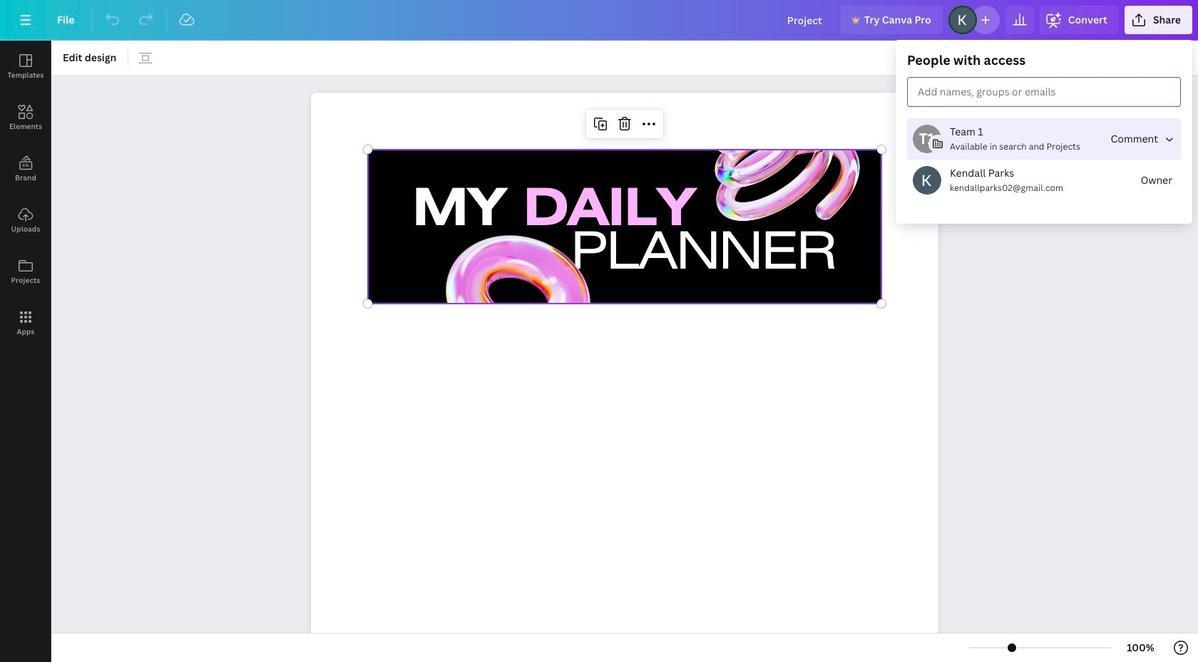 Task type: vqa. For each thing, say whether or not it's contained in the screenshot.
text field
yes



Task type: locate. For each thing, give the bounding box(es) containing it.
team 1 element
[[913, 125, 941, 153]]

None text field
[[311, 85, 938, 662]]

Can comment button
[[1105, 125, 1181, 153]]

group
[[907, 51, 1181, 213]]

Add names, groups or emails text field
[[912, 82, 1056, 103]]

Design title text field
[[776, 6, 835, 34]]



Task type: describe. For each thing, give the bounding box(es) containing it.
team 1 image
[[913, 125, 941, 153]]

main menu bar
[[0, 0, 1198, 41]]

Zoom button
[[1118, 637, 1164, 660]]

side panel tab list
[[0, 41, 51, 349]]



